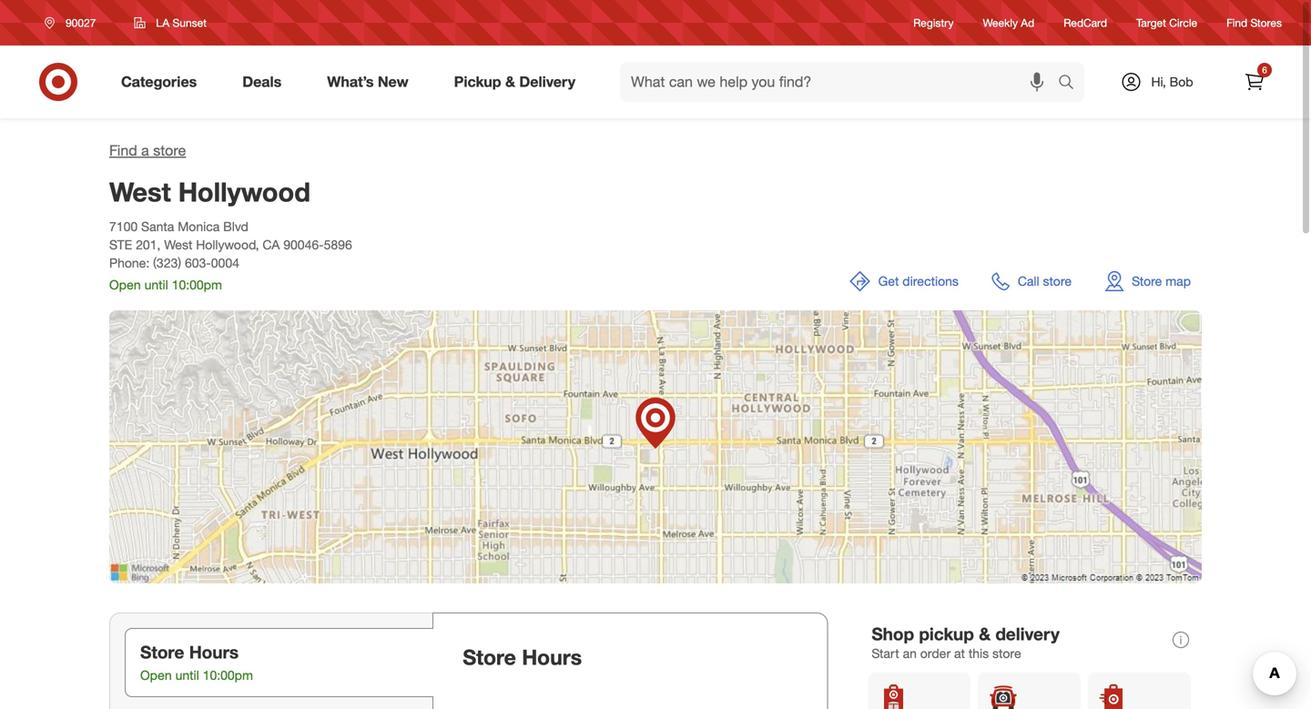Task type: locate. For each thing, give the bounding box(es) containing it.
0 vertical spatial 10:00pm
[[172, 277, 222, 293]]

hours inside store hours open until 10:00pm
[[189, 642, 239, 663]]

santa
[[141, 219, 174, 235]]

until
[[144, 277, 168, 293], [175, 668, 199, 684]]

10:00pm inside 7100 santa monica blvd ste 201, west hollywood, ca 90046-5896 phone: (323) 603-0004 open until 10:00pm
[[172, 277, 222, 293]]

0 horizontal spatial hours
[[189, 642, 239, 663]]

0 vertical spatial store
[[153, 142, 186, 159]]

store
[[153, 142, 186, 159], [1044, 273, 1072, 289], [993, 646, 1022, 662]]

hollywood,
[[196, 237, 259, 253]]

store map
[[1133, 273, 1192, 289]]

find stores
[[1227, 16, 1283, 30]]

0 horizontal spatial until
[[144, 277, 168, 293]]

store for store hours open until 10:00pm
[[140, 642, 184, 663]]

store right a
[[153, 142, 186, 159]]

1 horizontal spatial store
[[463, 645, 516, 671]]

until inside store hours open until 10:00pm
[[175, 668, 199, 684]]

1 horizontal spatial until
[[175, 668, 199, 684]]

1 vertical spatial 10:00pm
[[203, 668, 253, 684]]

shop
[[872, 624, 915, 645]]

2 horizontal spatial store
[[1044, 273, 1072, 289]]

0 vertical spatial find
[[1227, 16, 1248, 30]]

what's
[[327, 73, 374, 91]]

201,
[[136, 237, 161, 253]]

blvd
[[223, 219, 249, 235]]

store
[[1133, 273, 1163, 289], [140, 642, 184, 663], [463, 645, 516, 671]]

get
[[879, 273, 900, 289]]

monica
[[178, 219, 220, 235]]

call store button
[[981, 260, 1083, 303]]

find stores link
[[1227, 15, 1283, 31]]

1 horizontal spatial hours
[[522, 645, 582, 671]]

get directions
[[879, 273, 959, 289]]

pickup & delivery
[[454, 73, 576, 91]]

deals link
[[227, 62, 305, 102]]

store hours open until 10:00pm
[[140, 642, 253, 684]]

2 horizontal spatial store
[[1133, 273, 1163, 289]]

find for find stores
[[1227, 16, 1248, 30]]

hours
[[189, 642, 239, 663], [522, 645, 582, 671]]

1 horizontal spatial find
[[1227, 16, 1248, 30]]

delivery
[[520, 73, 576, 91]]

&
[[506, 73, 516, 91], [979, 624, 991, 645]]

2 vertical spatial store
[[993, 646, 1022, 662]]

& right pickup
[[506, 73, 516, 91]]

& up this
[[979, 624, 991, 645]]

shop pickup & delivery start an order at this store
[[872, 624, 1060, 662]]

bob
[[1170, 74, 1194, 90]]

hollywood
[[178, 176, 311, 208]]

store inside button
[[1133, 273, 1163, 289]]

1 vertical spatial until
[[175, 668, 199, 684]]

6 link
[[1235, 62, 1275, 102]]

at
[[955, 646, 966, 662]]

1 horizontal spatial store
[[993, 646, 1022, 662]]

0 horizontal spatial store
[[140, 642, 184, 663]]

categories link
[[106, 62, 220, 102]]

603-
[[185, 255, 211, 271]]

west up 7100
[[109, 176, 171, 208]]

open
[[109, 277, 141, 293], [140, 668, 172, 684]]

open inside 7100 santa monica blvd ste 201, west hollywood, ca 90046-5896 phone: (323) 603-0004 open until 10:00pm
[[109, 277, 141, 293]]

target circle link
[[1137, 15, 1198, 31]]

store right call
[[1044, 273, 1072, 289]]

90027
[[66, 16, 96, 30]]

0 vertical spatial open
[[109, 277, 141, 293]]

pickup
[[454, 73, 502, 91]]

store inside store hours open until 10:00pm
[[140, 642, 184, 663]]

1 vertical spatial store
[[1044, 273, 1072, 289]]

hi, bob
[[1152, 74, 1194, 90]]

registry link
[[914, 15, 954, 31]]

find
[[1227, 16, 1248, 30], [109, 142, 137, 159]]

0 horizontal spatial store
[[153, 142, 186, 159]]

call
[[1018, 273, 1040, 289]]

1 vertical spatial &
[[979, 624, 991, 645]]

hours for store hours open until 10:00pm
[[189, 642, 239, 663]]

1 vertical spatial west
[[164, 237, 193, 253]]

pickup & delivery link
[[439, 62, 599, 102]]

redcard
[[1064, 16, 1108, 30]]

0 vertical spatial until
[[144, 277, 168, 293]]

1 vertical spatial find
[[109, 142, 137, 159]]

0 horizontal spatial &
[[506, 73, 516, 91]]

1 horizontal spatial &
[[979, 624, 991, 645]]

find left a
[[109, 142, 137, 159]]

west
[[109, 176, 171, 208], [164, 237, 193, 253]]

find left stores
[[1227, 16, 1248, 30]]

0 horizontal spatial find
[[109, 142, 137, 159]]

ste
[[109, 237, 132, 253]]

7100
[[109, 219, 138, 235]]

stores
[[1251, 16, 1283, 30]]

1 vertical spatial open
[[140, 668, 172, 684]]

west up (323)
[[164, 237, 193, 253]]

10:00pm
[[172, 277, 222, 293], [203, 668, 253, 684]]

directions
[[903, 273, 959, 289]]

get directions link
[[839, 260, 970, 303]]

store right this
[[993, 646, 1022, 662]]

store for store map
[[1133, 273, 1163, 289]]



Task type: describe. For each thing, give the bounding box(es) containing it.
store inside button
[[1044, 273, 1072, 289]]

hi,
[[1152, 74, 1167, 90]]

registry
[[914, 16, 954, 30]]

store for store hours
[[463, 645, 516, 671]]

map
[[1166, 273, 1192, 289]]

search
[[1050, 75, 1094, 93]]

90046-
[[284, 237, 324, 253]]

call store
[[1018, 273, 1072, 289]]

what's new
[[327, 73, 409, 91]]

ca
[[263, 237, 280, 253]]

0 vertical spatial &
[[506, 73, 516, 91]]

6
[[1263, 64, 1268, 76]]

sunset
[[173, 16, 207, 30]]

west hollywood map image
[[109, 311, 1203, 584]]

store map button
[[1094, 260, 1203, 303]]

0 vertical spatial west
[[109, 176, 171, 208]]

What can we help you find? suggestions appear below search field
[[620, 62, 1063, 102]]

this
[[969, 646, 990, 662]]

10:00pm inside store hours open until 10:00pm
[[203, 668, 253, 684]]

(323)
[[153, 255, 181, 271]]

la sunset
[[156, 16, 207, 30]]

delivery
[[996, 624, 1060, 645]]

hours for store hours
[[522, 645, 582, 671]]

open inside store hours open until 10:00pm
[[140, 668, 172, 684]]

what's new link
[[312, 62, 432, 102]]

la sunset button
[[122, 6, 219, 39]]

0004
[[211, 255, 240, 271]]

deals
[[243, 73, 282, 91]]

until inside 7100 santa monica blvd ste 201, west hollywood, ca 90046-5896 phone: (323) 603-0004 open until 10:00pm
[[144, 277, 168, 293]]

order
[[921, 646, 951, 662]]

phone:
[[109, 255, 150, 271]]

find a store
[[109, 142, 186, 159]]

pickup
[[920, 624, 975, 645]]

find for find a store
[[109, 142, 137, 159]]

categories
[[121, 73, 197, 91]]

5896
[[324, 237, 352, 253]]

find a store link
[[109, 142, 186, 159]]

redcard link
[[1064, 15, 1108, 31]]

90027 button
[[33, 6, 115, 39]]

new
[[378, 73, 409, 91]]

store hours
[[463, 645, 582, 671]]

7100 santa monica blvd ste 201, west hollywood, ca 90046-5896 phone: (323) 603-0004 open until 10:00pm
[[109, 219, 352, 293]]

west hollywood
[[109, 176, 311, 208]]

circle
[[1170, 16, 1198, 30]]

west inside 7100 santa monica blvd ste 201, west hollywood, ca 90046-5896 phone: (323) 603-0004 open until 10:00pm
[[164, 237, 193, 253]]

weekly ad
[[984, 16, 1035, 30]]

an
[[903, 646, 917, 662]]

target circle
[[1137, 16, 1198, 30]]

& inside shop pickup & delivery start an order at this store
[[979, 624, 991, 645]]

weekly
[[984, 16, 1019, 30]]

weekly ad link
[[984, 15, 1035, 31]]

target
[[1137, 16, 1167, 30]]

store inside shop pickup & delivery start an order at this store
[[993, 646, 1022, 662]]

a
[[141, 142, 149, 159]]

la
[[156, 16, 170, 30]]

ad
[[1022, 16, 1035, 30]]

search button
[[1050, 62, 1094, 106]]

start
[[872, 646, 900, 662]]



Task type: vqa. For each thing, say whether or not it's contained in the screenshot.
"GET DIRECTIONS" link
yes



